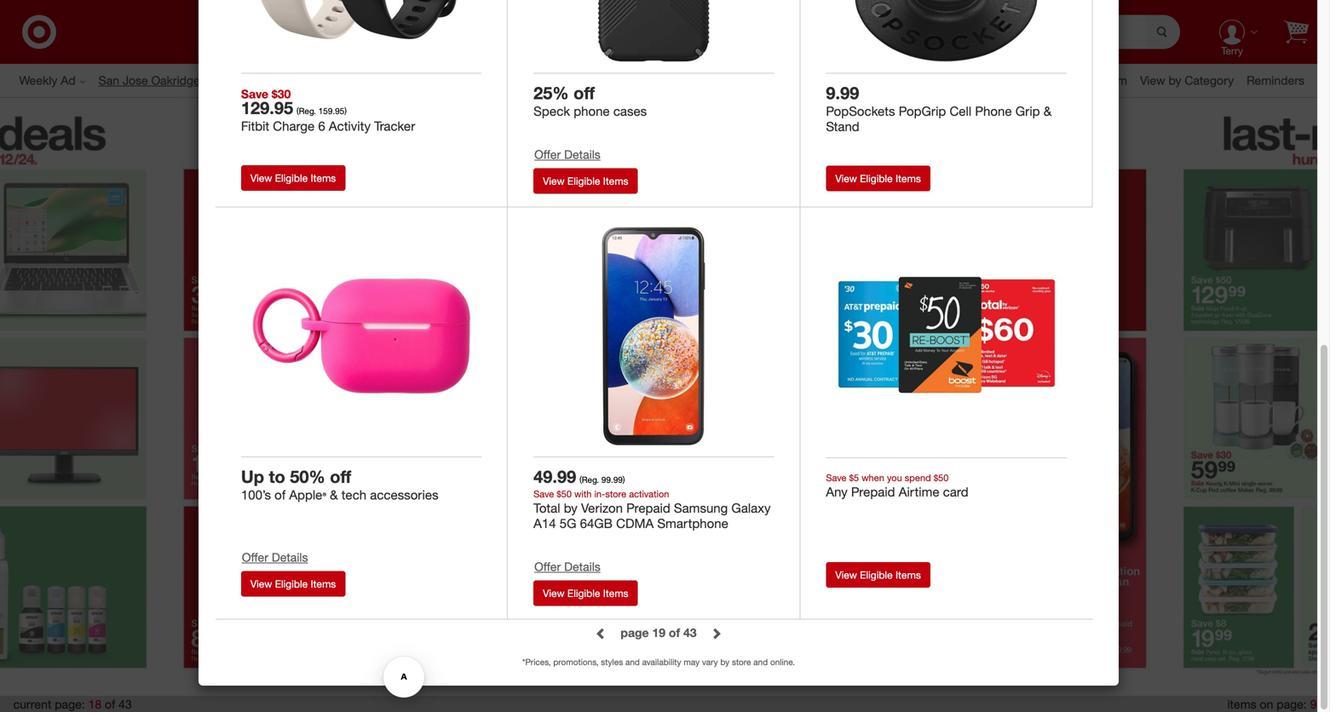 Task type: describe. For each thing, give the bounding box(es) containing it.
of inside the up to 50% off 100's of apple® & tech accessories
[[275, 487, 286, 503]]

ad
[[61, 73, 76, 88]]

go to target.com image
[[22, 15, 56, 49]]

details for 25% off
[[564, 147, 601, 162]]

a14
[[534, 516, 556, 532]]

details for up to 50% off
[[272, 550, 308, 565]]

100's of apple® & tech accessories link
[[241, 487, 482, 503]]

save for 129.95
[[241, 87, 268, 102]]

popsockets popgrip cell phone grip & stand link
[[826, 103, 1067, 134]]

64gb
[[580, 516, 613, 532]]

*
[[522, 657, 525, 668]]

availability
[[642, 657, 682, 668]]

cases
[[614, 103, 647, 119]]

view your cart on target.com image
[[1285, 20, 1309, 44]]

styles
[[601, 657, 623, 668]]

1 horizontal spatial by
[[721, 657, 730, 668]]

49.99
[[534, 467, 576, 487]]

$5
[[849, 472, 859, 484]]

(reg. inside 'save $30 129.95 (reg. 159.95) fitbit charge 6 activity tracker'
[[297, 106, 316, 116]]

page 19 image
[[665, 107, 1165, 687]]

zoom link
[[1097, 72, 1140, 89]]

popgrip
[[899, 103, 946, 119]]

zoom-in element
[[1097, 73, 1128, 88]]

page 18 image
[[165, 107, 665, 687]]

off inside 25% off speck phone cases
[[574, 83, 595, 103]]

items on page: 9
[[1228, 697, 1317, 712]]

17
[[589, 67, 612, 93]]

9.99 popsockets popgrip cell phone grip & stand
[[826, 83, 1052, 134]]

0 vertical spatial by
[[1169, 73, 1182, 88]]

offer details button down 5g
[[534, 557, 607, 581]]

24
[[677, 67, 700, 93]]

offer details for up to 50% off
[[242, 550, 308, 565]]

5g
[[560, 516, 577, 532]]

chevron right image
[[710, 628, 722, 640]]

vary
[[702, 657, 718, 668]]

1 horizontal spatial 43
[[684, 626, 697, 641]]

accessories
[[370, 487, 439, 503]]

with
[[575, 488, 592, 500]]

view by category
[[1140, 73, 1234, 88]]

activation
[[629, 488, 669, 500]]

tech
[[342, 487, 367, 503]]

1 horizontal spatial store
[[732, 657, 751, 668]]

view by category link
[[1140, 73, 1247, 88]]

prices,
[[525, 657, 551, 668]]

49.99 (reg. 99.99) save $50 with in-store activation total by verizon prepaid samsung galaxy a14 5g 64gb cdma smartphone
[[534, 467, 771, 532]]

may
[[684, 657, 700, 668]]

weekly ad
[[19, 73, 76, 88]]

50%
[[290, 467, 325, 487]]

2 page: from the left
[[1277, 697, 1307, 712]]

-
[[618, 67, 627, 93]]

1 and from the left
[[626, 657, 640, 668]]

save for when
[[826, 472, 847, 484]]

cell
[[950, 103, 972, 119]]

smartphone
[[658, 516, 729, 532]]

* prices, promotions, styles and availability may vary by store and online.
[[522, 657, 795, 668]]

18
[[88, 697, 102, 712]]

2 vertical spatial of
[[105, 697, 115, 712]]

san jose oakridge link
[[99, 72, 213, 89]]

speck
[[534, 103, 570, 119]]

by inside the 49.99 (reg. 99.99) save $50 with in-store activation total by verizon prepaid samsung galaxy a14 5g 64gb cdma smartphone
[[564, 500, 578, 516]]

total by verizon prepaid samsung galaxy a14 5g 64gb cdma smartphone link
[[534, 500, 774, 532]]

total
[[534, 500, 560, 516]]

19
[[652, 626, 666, 641]]

$50 inside the 49.99 (reg. 99.99) save $50 with in-store activation total by verizon prepaid samsung galaxy a14 5g 64gb cdma smartphone
[[557, 488, 572, 500]]

spend
[[905, 472, 931, 484]]

stand
[[826, 119, 860, 134]]

online.
[[770, 657, 795, 668]]

offer for up to 50% off
[[242, 550, 268, 565]]

100's of apple® & tech accessories image
[[247, 222, 476, 451]]

6
[[318, 118, 325, 134]]

airtime
[[899, 484, 940, 500]]

page 17 image
[[0, 107, 165, 687]]

speck phone cases image
[[540, 0, 768, 67]]

save $30 129.95 (reg. 159.95) fitbit charge 6 activity tracker
[[241, 87, 415, 134]]

off inside the up to 50% off 100's of apple® & tech accessories
[[330, 467, 351, 487]]

save inside the 49.99 (reg. 99.99) save $50 with in-store activation total by verizon prepaid samsung galaxy a14 5g 64gb cdma smartphone
[[534, 488, 554, 500]]

prices
[[428, 67, 488, 93]]

popsockets
[[826, 103, 895, 119]]

0 horizontal spatial 43
[[119, 697, 132, 712]]

phone
[[574, 103, 610, 119]]

san
[[99, 73, 119, 88]]

129.95
[[241, 98, 293, 118]]

offer details down 5g
[[535, 560, 601, 575]]

speck phone cases link
[[534, 103, 774, 119]]

prepaid inside the 49.99 (reg. 99.99) save $50 with in-store activation total by verizon prepaid samsung galaxy a14 5g 64gb cdma smartphone
[[627, 500, 671, 516]]

any prepaid airtime card link
[[826, 484, 1068, 500]]

samsung
[[674, 500, 728, 516]]

on
[[1260, 697, 1274, 712]]

25% off speck phone cases
[[534, 83, 647, 119]]

oakridge
[[151, 73, 200, 88]]

fitbit charge 6 activity tracker link
[[241, 118, 482, 134]]



Task type: vqa. For each thing, say whether or not it's contained in the screenshot.
Offer Details
yes



Task type: locate. For each thing, give the bounding box(es) containing it.
1 vertical spatial store
[[732, 657, 751, 668]]

offer for 25% off
[[535, 147, 561, 162]]

chevron left image
[[595, 628, 607, 640]]

current page: 18 of 43
[[13, 697, 132, 712]]

1 horizontal spatial $50
[[934, 472, 949, 484]]

100's
[[241, 487, 271, 503]]

0 vertical spatial (reg.
[[297, 106, 316, 116]]

eligible
[[275, 172, 308, 185], [860, 172, 893, 185], [568, 175, 600, 188], [860, 569, 893, 582], [275, 578, 308, 591], [568, 587, 600, 600]]

25%
[[534, 83, 569, 103]]

total by verizon prepaid samsung galaxy a14 5g 64gb cdma smartphone image
[[540, 222, 768, 451]]

up to 50% off 100's of apple® & tech accessories
[[241, 467, 439, 503]]

save left $30
[[241, 87, 268, 102]]

store
[[605, 488, 627, 500], [732, 657, 751, 668]]

by
[[1169, 73, 1182, 88], [564, 500, 578, 516], [721, 657, 730, 668]]

0 vertical spatial prepaid
[[851, 484, 895, 500]]

category
[[1185, 73, 1234, 88]]

off right 50%
[[330, 467, 351, 487]]

prices valid dec 17 - dec 24
[[428, 67, 700, 93]]

san jose oakridge
[[99, 73, 200, 88]]

0 horizontal spatial dec
[[544, 67, 583, 93]]

1 dec from the left
[[544, 67, 583, 93]]

43 left chevron right image
[[684, 626, 697, 641]]

save inside save $5 when you spend $50 any prepaid airtime card
[[826, 472, 847, 484]]

weekly
[[19, 73, 57, 88]]

items
[[1228, 697, 1257, 712]]

43
[[684, 626, 697, 641], [119, 697, 132, 712]]

page
[[621, 626, 649, 641]]

& left 'tech'
[[330, 487, 338, 503]]

page 19 of 43 element
[[621, 626, 697, 641]]

0 horizontal spatial by
[[564, 500, 578, 516]]

by right vary
[[721, 657, 730, 668]]

1 vertical spatial of
[[669, 626, 680, 641]]

1 vertical spatial by
[[564, 500, 578, 516]]

of right 18
[[105, 697, 115, 712]]

store down 99.99)
[[605, 488, 627, 500]]

1 vertical spatial off
[[330, 467, 351, 487]]

0 horizontal spatial store
[[605, 488, 627, 500]]

grip
[[1016, 103, 1040, 119]]

offer details for 25% off
[[535, 147, 601, 162]]

charge
[[273, 118, 315, 134]]

1 vertical spatial prepaid
[[627, 500, 671, 516]]

view
[[1140, 73, 1166, 88], [251, 172, 272, 185], [836, 172, 857, 185], [543, 175, 565, 188], [836, 569, 857, 582], [251, 578, 272, 591], [543, 587, 565, 600]]

and
[[626, 657, 640, 668], [754, 657, 768, 668]]

1 page: from the left
[[55, 697, 85, 712]]

0 horizontal spatial $50
[[557, 488, 572, 500]]

offer details
[[535, 147, 601, 162], [242, 550, 308, 565], [535, 560, 601, 575]]

2 vertical spatial save
[[534, 488, 554, 500]]

0 horizontal spatial save
[[241, 87, 268, 102]]

valid
[[493, 67, 538, 93]]

& right grip
[[1044, 103, 1052, 119]]

1 vertical spatial save
[[826, 472, 847, 484]]

0 horizontal spatial prepaid
[[627, 500, 671, 516]]

0 vertical spatial off
[[574, 83, 595, 103]]

43 right 18
[[119, 697, 132, 712]]

dec up speck on the left
[[544, 67, 583, 93]]

save up any
[[826, 472, 847, 484]]

2 horizontal spatial of
[[669, 626, 680, 641]]

page: left 9
[[1277, 697, 1307, 712]]

offer details button for 25% off
[[534, 145, 607, 168]]

& inside 9.99 popsockets popgrip cell phone grip & stand
[[1044, 103, 1052, 119]]

promotions,
[[553, 657, 599, 668]]

items
[[311, 172, 336, 185], [896, 172, 921, 185], [603, 175, 629, 188], [896, 569, 921, 582], [311, 578, 336, 591], [603, 587, 629, 600]]

when
[[862, 472, 885, 484]]

1 vertical spatial (reg.
[[580, 475, 599, 485]]

page:
[[55, 697, 85, 712], [1277, 697, 1307, 712]]

zoom
[[1097, 73, 1128, 88]]

weekly ad link
[[19, 72, 99, 89]]

0 horizontal spatial &
[[330, 487, 338, 503]]

cdma
[[616, 516, 654, 532]]

2 dec from the left
[[632, 67, 671, 93]]

phone
[[975, 103, 1012, 119]]

9.99
[[826, 83, 859, 103]]

2 vertical spatial by
[[721, 657, 730, 668]]

and left online.
[[754, 657, 768, 668]]

0 horizontal spatial of
[[105, 697, 115, 712]]

offer down a14
[[535, 560, 561, 575]]

by left category
[[1169, 73, 1182, 88]]

details down 64gb
[[564, 560, 601, 575]]

any
[[826, 484, 848, 500]]

reminders link
[[1247, 72, 1318, 89]]

0 vertical spatial store
[[605, 488, 627, 500]]

activity
[[329, 118, 371, 134]]

1 horizontal spatial (reg.
[[580, 475, 599, 485]]

and right styles
[[626, 657, 640, 668]]

offer details button
[[534, 145, 607, 168], [241, 548, 314, 571], [534, 557, 607, 581]]

popsockets popgrip cell phone grip & stand image
[[832, 0, 1061, 67]]

1 horizontal spatial page:
[[1277, 697, 1307, 712]]

1 horizontal spatial of
[[275, 487, 286, 503]]

details down apple®
[[272, 550, 308, 565]]

save
[[241, 87, 268, 102], [826, 472, 847, 484], [534, 488, 554, 500]]

prepaid
[[851, 484, 895, 500], [627, 500, 671, 516]]

1 vertical spatial 43
[[119, 697, 132, 712]]

0 horizontal spatial page:
[[55, 697, 85, 712]]

1 vertical spatial $50
[[557, 488, 572, 500]]

of right 100's
[[275, 487, 286, 503]]

verizon
[[581, 500, 623, 516]]

of
[[275, 487, 286, 503], [669, 626, 680, 641], [105, 697, 115, 712]]

reminders
[[1247, 73, 1305, 88]]

1 horizontal spatial and
[[754, 657, 768, 668]]

1 horizontal spatial dec
[[632, 67, 671, 93]]

offer details down speck on the left
[[535, 147, 601, 162]]

$50
[[934, 472, 949, 484], [557, 488, 572, 500]]

prepaid down when on the right
[[851, 484, 895, 500]]

(reg. up the charge
[[297, 106, 316, 116]]

& inside the up to 50% off 100's of apple® & tech accessories
[[330, 487, 338, 503]]

in-
[[594, 488, 605, 500]]

card
[[943, 484, 969, 500]]

0 horizontal spatial off
[[330, 467, 351, 487]]

prepaid inside save $5 when you spend $50 any prepaid airtime card
[[851, 484, 895, 500]]

apple®
[[289, 487, 326, 503]]

offer down 100's
[[242, 550, 268, 565]]

page 20 image
[[1165, 107, 1331, 687]]

you
[[887, 472, 902, 484]]

1 horizontal spatial prepaid
[[851, 484, 895, 500]]

2 horizontal spatial save
[[826, 472, 847, 484]]

9
[[1311, 697, 1317, 712]]

2 and from the left
[[754, 657, 768, 668]]

1 horizontal spatial &
[[1044, 103, 1052, 119]]

store right vary
[[732, 657, 751, 668]]

0 vertical spatial 43
[[684, 626, 697, 641]]

0 horizontal spatial and
[[626, 657, 640, 668]]

jose
[[123, 73, 148, 88]]

details down phone
[[564, 147, 601, 162]]

any prepaid airtime card image
[[832, 222, 1062, 452]]

1 horizontal spatial save
[[534, 488, 554, 500]]

dec right '-'
[[632, 67, 671, 93]]

form
[[635, 15, 1181, 49]]

page 19 of 43
[[621, 626, 697, 641]]

offer details button down speck on the left
[[534, 145, 607, 168]]

0 vertical spatial &
[[1044, 103, 1052, 119]]

save inside 'save $30 129.95 (reg. 159.95) fitbit charge 6 activity tracker'
[[241, 87, 268, 102]]

tracker
[[374, 118, 415, 134]]

$50 inside save $5 when you spend $50 any prepaid airtime card
[[934, 472, 949, 484]]

1 vertical spatial &
[[330, 487, 338, 503]]

99.99)
[[602, 475, 625, 485]]

up
[[241, 467, 264, 487]]

current
[[13, 697, 51, 712]]

view eligible items
[[251, 172, 336, 185], [836, 172, 921, 185], [543, 175, 629, 188], [836, 569, 921, 582], [251, 578, 336, 591], [543, 587, 629, 600]]

galaxy
[[732, 500, 771, 516]]

save $5 when you spend $50 any prepaid airtime card
[[826, 472, 969, 500]]

offer details down 100's
[[242, 550, 308, 565]]

(reg. inside the 49.99 (reg. 99.99) save $50 with in-store activation total by verizon prepaid samsung galaxy a14 5g 64gb cdma smartphone
[[580, 475, 599, 485]]

$50 up any prepaid airtime card link
[[934, 472, 949, 484]]

page: left 18
[[55, 697, 85, 712]]

1 horizontal spatial off
[[574, 83, 595, 103]]

offer details button for up to 50% off
[[241, 548, 314, 571]]

$30
[[272, 87, 291, 102]]

of right the "19"
[[669, 626, 680, 641]]

save up total
[[534, 488, 554, 500]]

0 horizontal spatial (reg.
[[297, 106, 316, 116]]

0 vertical spatial save
[[241, 87, 268, 102]]

$50 left with
[[557, 488, 572, 500]]

fitbit charge 6 activity tracker image
[[247, 0, 476, 67]]

0 vertical spatial of
[[275, 487, 286, 503]]

2 horizontal spatial by
[[1169, 73, 1182, 88]]

off right 25%
[[574, 83, 595, 103]]

159.95)
[[318, 106, 347, 116]]

store inside the 49.99 (reg. 99.99) save $50 with in-store activation total by verizon prepaid samsung galaxy a14 5g 64gb cdma smartphone
[[605, 488, 627, 500]]

0 vertical spatial $50
[[934, 472, 949, 484]]

fitbit
[[241, 118, 269, 134]]

offer down speck on the left
[[535, 147, 561, 162]]

prepaid down activation
[[627, 500, 671, 516]]

by down with
[[564, 500, 578, 516]]

(reg. up with
[[580, 475, 599, 485]]

off
[[574, 83, 595, 103], [330, 467, 351, 487]]

offer details button down 100's
[[241, 548, 314, 571]]

to
[[269, 467, 285, 487]]



